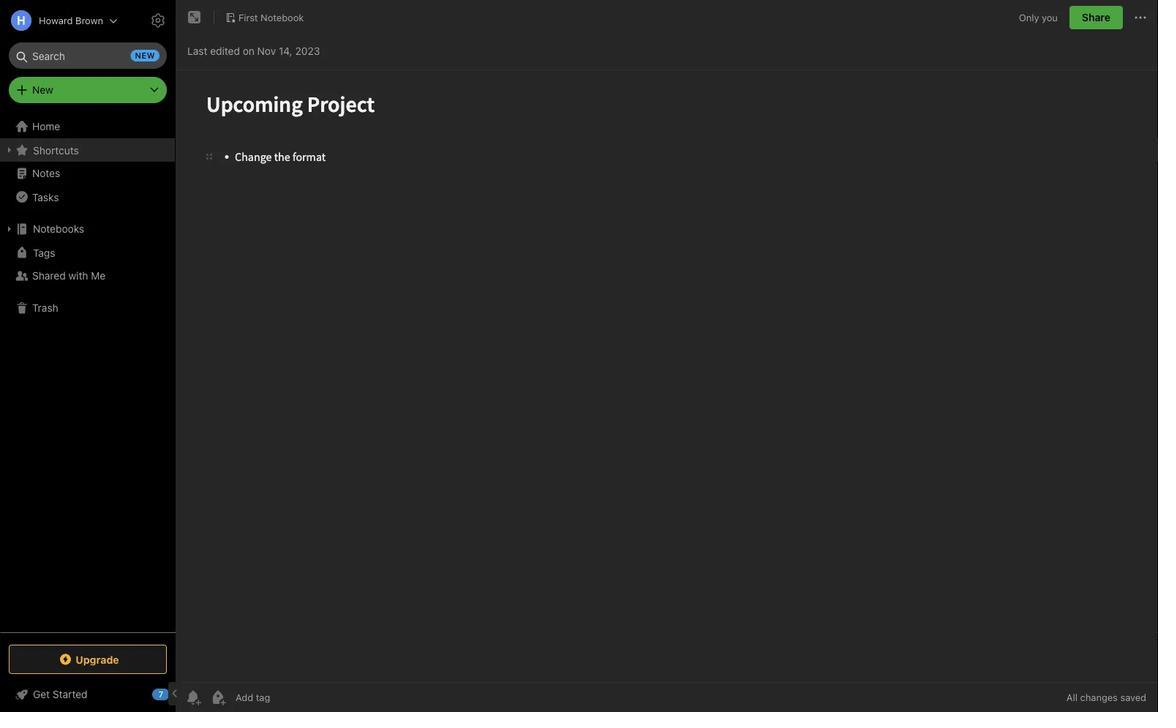 Task type: describe. For each thing, give the bounding box(es) containing it.
howard brown
[[39, 15, 103, 26]]

notes link
[[0, 162, 175, 185]]

tasks
[[32, 191, 59, 203]]

you
[[1042, 12, 1058, 23]]

notebooks
[[33, 223, 84, 235]]

7
[[159, 690, 163, 699]]

share
[[1082, 11, 1111, 23]]

share button
[[1070, 6, 1124, 29]]

trash link
[[0, 296, 175, 320]]

first
[[239, 12, 258, 23]]

brown
[[75, 15, 103, 26]]

trash
[[32, 302, 58, 314]]

add a reminder image
[[184, 689, 202, 706]]

all changes saved
[[1067, 692, 1147, 703]]

first notebook
[[239, 12, 304, 23]]

2023
[[295, 45, 320, 57]]

click to collapse image
[[170, 685, 181, 703]]

home
[[32, 120, 60, 132]]

shortcuts
[[33, 144, 79, 156]]

howard
[[39, 15, 73, 26]]

expand notebooks image
[[4, 223, 15, 235]]

new search field
[[19, 42, 160, 69]]

notebooks link
[[0, 217, 175, 241]]

More actions field
[[1132, 6, 1150, 29]]

14,
[[279, 45, 293, 57]]

note window element
[[176, 0, 1159, 712]]

home link
[[0, 115, 176, 138]]

shortcuts button
[[0, 138, 175, 162]]

get started
[[33, 688, 88, 700]]

tags
[[33, 246, 55, 259]]

with
[[68, 270, 88, 282]]

get
[[33, 688, 50, 700]]

Help and Learning task checklist field
[[0, 683, 176, 706]]

Search text field
[[19, 42, 157, 69]]

notes
[[32, 167, 60, 179]]



Task type: vqa. For each thing, say whether or not it's contained in the screenshot.
Here.
no



Task type: locate. For each thing, give the bounding box(es) containing it.
Account field
[[0, 6, 118, 35]]

only
[[1019, 12, 1040, 23]]

on
[[243, 45, 255, 57]]

edited
[[210, 45, 240, 57]]

me
[[91, 270, 106, 282]]

tree
[[0, 115, 176, 632]]

all
[[1067, 692, 1078, 703]]

shared
[[32, 270, 66, 282]]

settings image
[[149, 12, 167, 29]]

saved
[[1121, 692, 1147, 703]]

add tag image
[[209, 689, 227, 706]]

last edited on nov 14, 2023
[[187, 45, 320, 57]]

upgrade
[[76, 653, 119, 666]]

Note Editor text field
[[176, 70, 1159, 682]]

tree containing home
[[0, 115, 176, 632]]

tags button
[[0, 241, 175, 264]]

first notebook button
[[220, 7, 309, 28]]

nov
[[257, 45, 276, 57]]

started
[[53, 688, 88, 700]]

only you
[[1019, 12, 1058, 23]]

more actions image
[[1132, 9, 1150, 26]]

notebook
[[261, 12, 304, 23]]

expand note image
[[186, 9, 203, 26]]

Add tag field
[[234, 691, 344, 704]]

changes
[[1081, 692, 1118, 703]]

tasks button
[[0, 185, 175, 209]]

new
[[135, 51, 155, 60]]

new button
[[9, 77, 167, 103]]

new
[[32, 84, 53, 96]]

upgrade button
[[9, 645, 167, 674]]

shared with me link
[[0, 264, 175, 288]]

last
[[187, 45, 207, 57]]

shared with me
[[32, 270, 106, 282]]



